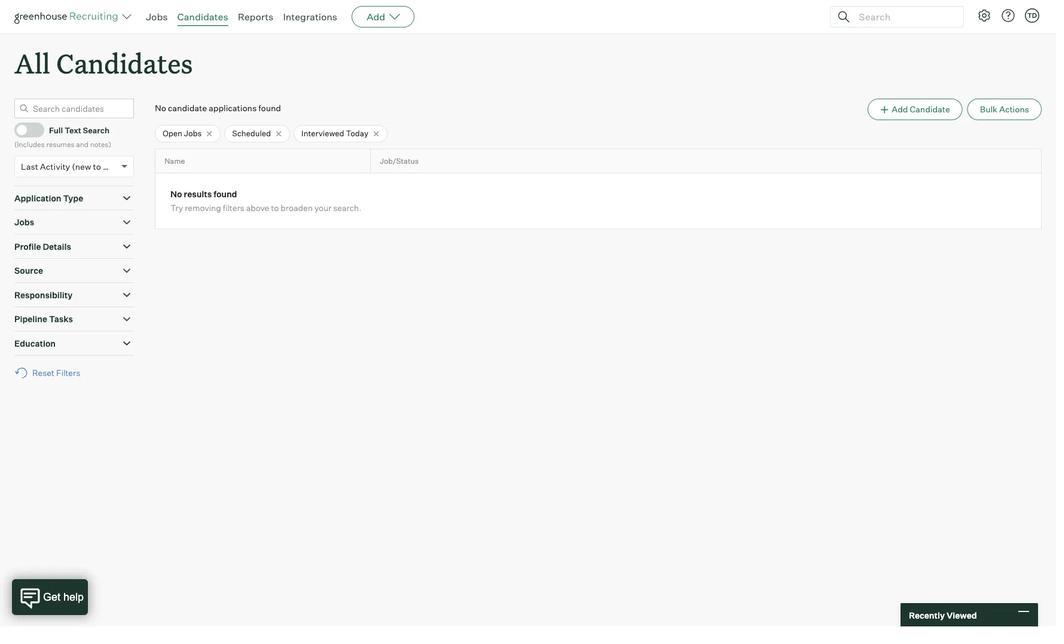 Task type: describe. For each thing, give the bounding box(es) containing it.
pipeline tasks
[[14, 314, 73, 325]]

integrations
[[283, 11, 337, 23]]

recently
[[909, 610, 945, 621]]

and
[[76, 140, 89, 149]]

filters
[[56, 368, 80, 378]]

jobs link
[[146, 11, 168, 23]]

above
[[246, 203, 269, 213]]

source
[[14, 266, 43, 276]]

scheduled
[[232, 129, 271, 138]]

0 vertical spatial jobs
[[146, 11, 168, 23]]

viewed
[[947, 610, 977, 621]]

1 horizontal spatial found
[[259, 103, 281, 113]]

full
[[49, 125, 63, 135]]

reports link
[[238, 11, 274, 23]]

add for add
[[367, 11, 385, 23]]

profile
[[14, 241, 41, 252]]

found inside no results found try removing filters above to broaden your search.
[[214, 189, 237, 200]]

filters
[[223, 203, 244, 213]]

td button
[[1023, 6, 1042, 25]]

profile details
[[14, 241, 71, 252]]

0 vertical spatial candidates
[[177, 11, 228, 23]]

job/status
[[380, 157, 419, 166]]

text
[[65, 125, 81, 135]]

your
[[315, 203, 331, 213]]

details
[[43, 241, 71, 252]]

candidate
[[910, 104, 950, 115]]

today
[[346, 129, 368, 138]]

checkmark image
[[20, 125, 29, 134]]

td
[[1028, 11, 1037, 19]]

pipeline
[[14, 314, 47, 325]]

application
[[14, 193, 61, 203]]

reset filters button
[[14, 362, 86, 384]]

bulk actions
[[980, 104, 1029, 115]]

(includes
[[14, 140, 45, 149]]

search.
[[333, 203, 362, 213]]

tasks
[[49, 314, 73, 325]]

bulk
[[980, 104, 998, 115]]

resumes
[[46, 140, 75, 149]]

responsibility
[[14, 290, 73, 300]]

1 vertical spatial candidates
[[56, 45, 193, 81]]



Task type: locate. For each thing, give the bounding box(es) containing it.
1 vertical spatial jobs
[[184, 129, 202, 138]]

to left old)
[[93, 161, 101, 172]]

type
[[63, 193, 83, 203]]

jobs right open at the top left
[[184, 129, 202, 138]]

Search text field
[[856, 8, 953, 25]]

actions
[[1000, 104, 1029, 115]]

1 horizontal spatial jobs
[[146, 11, 168, 23]]

td button
[[1025, 8, 1040, 23]]

no for no candidate applications found
[[155, 103, 166, 113]]

to inside no results found try removing filters above to broaden your search.
[[271, 203, 279, 213]]

reset filters
[[32, 368, 80, 378]]

configure image
[[977, 8, 992, 23]]

open jobs
[[163, 129, 202, 138]]

applications
[[209, 103, 257, 113]]

(new
[[72, 161, 91, 172]]

0 horizontal spatial to
[[93, 161, 101, 172]]

removing
[[185, 203, 221, 213]]

to
[[93, 161, 101, 172], [271, 203, 279, 213]]

education
[[14, 338, 56, 349]]

add
[[367, 11, 385, 23], [892, 104, 908, 115]]

1 horizontal spatial no
[[170, 189, 182, 200]]

name
[[164, 157, 185, 166]]

1 vertical spatial add
[[892, 104, 908, 115]]

last activity (new to old) option
[[21, 161, 118, 172]]

1 vertical spatial found
[[214, 189, 237, 200]]

jobs left candidates link
[[146, 11, 168, 23]]

last
[[21, 161, 38, 172]]

no
[[155, 103, 166, 113], [170, 189, 182, 200]]

Search candidates field
[[14, 99, 134, 119]]

0 horizontal spatial add
[[367, 11, 385, 23]]

old)
[[103, 161, 118, 172]]

no candidate applications found
[[155, 103, 281, 113]]

jobs
[[146, 11, 168, 23], [184, 129, 202, 138], [14, 217, 34, 228]]

1 vertical spatial to
[[271, 203, 279, 213]]

candidates
[[177, 11, 228, 23], [56, 45, 193, 81]]

add button
[[352, 6, 415, 28]]

add for add candidate
[[892, 104, 908, 115]]

notes)
[[90, 140, 111, 149]]

no results found try removing filters above to broaden your search.
[[170, 189, 362, 213]]

full text search (includes resumes and notes)
[[14, 125, 111, 149]]

2 vertical spatial jobs
[[14, 217, 34, 228]]

no left candidate
[[155, 103, 166, 113]]

all candidates
[[14, 45, 193, 81]]

0 vertical spatial no
[[155, 103, 166, 113]]

integrations link
[[283, 11, 337, 23]]

reset
[[32, 368, 54, 378]]

last activity (new to old)
[[21, 161, 118, 172]]

add candidate link
[[868, 99, 963, 120]]

0 horizontal spatial jobs
[[14, 217, 34, 228]]

0 vertical spatial to
[[93, 161, 101, 172]]

1 vertical spatial no
[[170, 189, 182, 200]]

0 horizontal spatial no
[[155, 103, 166, 113]]

no for no results found try removing filters above to broaden your search.
[[170, 189, 182, 200]]

no inside no results found try removing filters above to broaden your search.
[[170, 189, 182, 200]]

application type
[[14, 193, 83, 203]]

search
[[83, 125, 109, 135]]

reports
[[238, 11, 274, 23]]

greenhouse recruiting image
[[14, 10, 122, 24]]

2 horizontal spatial jobs
[[184, 129, 202, 138]]

add inside 'link'
[[892, 104, 908, 115]]

add candidate
[[892, 104, 950, 115]]

candidates right jobs link
[[177, 11, 228, 23]]

1 horizontal spatial add
[[892, 104, 908, 115]]

bulk actions link
[[968, 99, 1042, 120]]

interviewed today
[[302, 129, 368, 138]]

activity
[[40, 161, 70, 172]]

open
[[163, 129, 182, 138]]

try
[[170, 203, 183, 213]]

broaden
[[281, 203, 313, 213]]

0 horizontal spatial found
[[214, 189, 237, 200]]

found up scheduled on the top
[[259, 103, 281, 113]]

found up filters
[[214, 189, 237, 200]]

candidates link
[[177, 11, 228, 23]]

recently viewed
[[909, 610, 977, 621]]

1 horizontal spatial to
[[271, 203, 279, 213]]

add inside popup button
[[367, 11, 385, 23]]

candidates down jobs link
[[56, 45, 193, 81]]

0 vertical spatial add
[[367, 11, 385, 23]]

found
[[259, 103, 281, 113], [214, 189, 237, 200]]

0 vertical spatial found
[[259, 103, 281, 113]]

all
[[14, 45, 50, 81]]

jobs up profile
[[14, 217, 34, 228]]

to right above
[[271, 203, 279, 213]]

results
[[184, 189, 212, 200]]

candidate
[[168, 103, 207, 113]]

interviewed
[[302, 129, 344, 138]]

no up try
[[170, 189, 182, 200]]



Task type: vqa. For each thing, say whether or not it's contained in the screenshot.
reports link
yes



